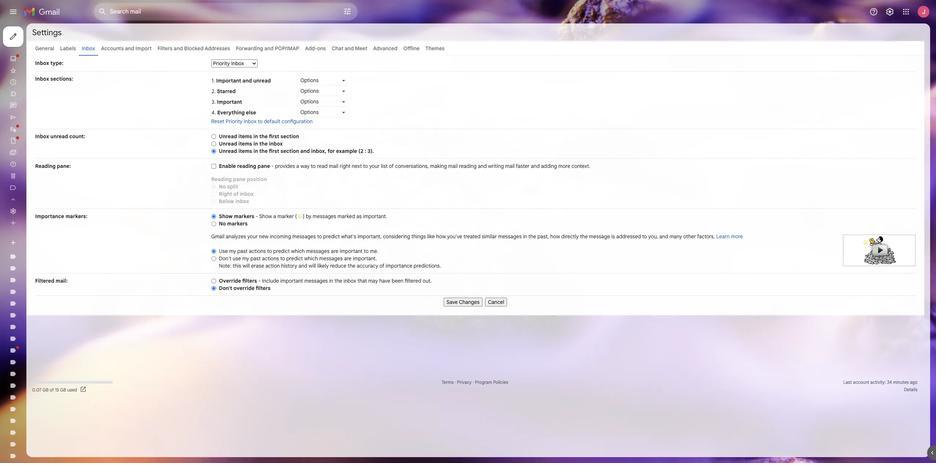 Task type: locate. For each thing, give the bounding box(es) containing it.
the left the past,
[[529, 233, 536, 240]]

reset priority inbox to default configuration
[[211, 118, 313, 125]]

inbox up reading pane: on the top of page
[[35, 133, 49, 140]]

of up below inbox
[[234, 191, 239, 197]]

to left you,
[[643, 233, 647, 240]]

1 horizontal spatial ·
[[473, 379, 474, 385]]

1 vertical spatial predict
[[273, 248, 290, 254]]

0 horizontal spatial more
[[559, 163, 571, 169]]

markers up analyzes
[[227, 220, 248, 227]]

1 no from the top
[[219, 183, 226, 190]]

options button
[[301, 76, 348, 85], [301, 107, 348, 117]]

0 horizontal spatial pane
[[233, 176, 246, 183]]

Below inbox radio
[[211, 199, 216, 204]]

the down reduce
[[335, 278, 342, 284]]

options button for everything else
[[301, 107, 348, 117]]

first for unread items in the first section and inbox, for example (2 : 3).
[[269, 148, 279, 154]]

actions up action
[[262, 255, 279, 262]]

1 vertical spatial reading
[[211, 176, 232, 183]]

gb
[[43, 387, 49, 392], [60, 387, 66, 392]]

reading left pane:
[[35, 163, 56, 169]]

you,
[[649, 233, 658, 240]]

actions up erase
[[249, 248, 266, 254]]

1 don't from the top
[[219, 255, 232, 262]]

2 items from the top
[[239, 140, 252, 147]]

my inside 'don't use my past actions to predict which messages are important. note: this will erase action history and will likely reduce the accuracy of importance predictions.'
[[242, 255, 249, 262]]

1 vertical spatial markers
[[227, 220, 248, 227]]

1 vertical spatial are
[[344, 255, 352, 262]]

more right adding
[[559, 163, 571, 169]]

messages down likely at the bottom left of the page
[[305, 278, 328, 284]]

1 horizontal spatial reading
[[459, 163, 477, 169]]

0 horizontal spatial important
[[280, 278, 303, 284]]

my
[[229, 248, 236, 254], [242, 255, 249, 262]]

reset priority inbox to default configuration link
[[211, 118, 313, 125]]

2 vertical spatial -
[[258, 278, 261, 284]]

no
[[219, 183, 226, 190], [219, 220, 226, 227]]

mail:
[[56, 278, 68, 284]]

learn
[[717, 233, 730, 240]]

chat and meet
[[332, 45, 368, 52]]

0 vertical spatial unread
[[219, 133, 237, 140]]

a left way on the left of page
[[296, 163, 299, 169]]

2 don't from the top
[[219, 285, 232, 291]]

markers
[[234, 213, 255, 220], [227, 220, 248, 227]]

1 vertical spatial my
[[242, 255, 249, 262]]

No markers radio
[[211, 221, 216, 226]]

1 vertical spatial which
[[304, 255, 318, 262]]

first down default on the top left
[[269, 133, 279, 140]]

important up starred
[[216, 77, 241, 84]]

inbox down the unread items in the first section
[[269, 140, 283, 147]]

unread
[[219, 133, 237, 140], [219, 140, 237, 147], [219, 148, 237, 154]]

are up reduce
[[344, 255, 352, 262]]

privacy link
[[457, 379, 472, 385]]

filtered
[[35, 278, 54, 284]]

forwarding and pop/imap
[[236, 45, 299, 52]]

show up no markers
[[219, 213, 233, 220]]

0 horizontal spatial my
[[229, 248, 236, 254]]

section for unread items in the first section and inbox, for example (2 : 3).
[[281, 148, 299, 154]]

past up use
[[237, 248, 248, 254]]

None radio
[[211, 214, 216, 219]]

and right "chat"
[[345, 45, 354, 52]]

reduce
[[330, 262, 347, 269]]

1 horizontal spatial show
[[259, 213, 272, 220]]

footer
[[26, 379, 925, 393]]

0 vertical spatial reading
[[35, 163, 56, 169]]

don't for don't use my past actions to predict which messages are important. note: this will erase action history and will likely reduce the accuracy of importance predictions.
[[219, 255, 232, 262]]

1 vertical spatial important
[[217, 98, 242, 105]]

0 vertical spatial options button
[[301, 76, 348, 85]]

starred
[[217, 88, 236, 94]]

options button
[[301, 86, 348, 96], [301, 97, 348, 107]]

Use my past actions to predict which messages are important to me. radio
[[211, 248, 216, 254]]

2 horizontal spatial mail
[[506, 163, 515, 169]]

directly
[[562, 233, 579, 240]]

1 vertical spatial -
[[256, 213, 258, 220]]

which
[[291, 248, 305, 254], [304, 255, 318, 262]]

count:
[[69, 133, 85, 140]]

inbox left type:
[[35, 60, 49, 66]]

1 first from the top
[[269, 133, 279, 140]]

0 horizontal spatial past
[[237, 248, 248, 254]]

items up unread items in the inbox
[[239, 133, 252, 140]]

Search mail text field
[[110, 8, 323, 15]]

incoming
[[270, 233, 291, 240]]

messages right by
[[313, 213, 336, 220]]

below inbox
[[219, 198, 249, 205]]

important down what's
[[340, 248, 363, 254]]

marker
[[278, 213, 294, 220]]

pane:
[[57, 163, 71, 169]]

1 vertical spatial important.
[[353, 255, 377, 262]]

me.
[[370, 248, 379, 254]]

and right faster
[[531, 163, 540, 169]]

labels
[[60, 45, 76, 52]]

themes
[[426, 45, 445, 52]]

advanced link
[[373, 45, 398, 52]]

1 vertical spatial a
[[273, 213, 276, 220]]

1 reading from the left
[[237, 163, 256, 169]]

else
[[246, 109, 256, 116]]

inbox left that
[[344, 278, 356, 284]]

past
[[237, 248, 248, 254], [251, 255, 261, 262]]

is
[[612, 233, 615, 240]]

2 mail from the left
[[448, 163, 458, 169]]

0 horizontal spatial show
[[219, 213, 233, 220]]

markers:
[[66, 213, 87, 220]]

predict down use my past actions to predict which messages are important to me.
[[286, 255, 303, 262]]

Unread items in the first section and inbox, for example (2 : 3). radio
[[211, 148, 216, 154]]

None radio
[[211, 256, 216, 261], [211, 278, 216, 284], [211, 256, 216, 261], [211, 278, 216, 284]]

past,
[[538, 233, 549, 240]]

are
[[331, 248, 339, 254], [344, 255, 352, 262]]

in down unread items in the inbox
[[254, 148, 258, 154]]

1 vertical spatial unread
[[219, 140, 237, 147]]

provides
[[275, 163, 295, 169]]

- for show
[[256, 213, 258, 220]]

adding
[[541, 163, 557, 169]]

faster
[[516, 163, 530, 169]]

my up use
[[229, 248, 236, 254]]

and right history
[[299, 262, 307, 269]]

messages up use my past actions to predict which messages are important to me.
[[293, 233, 316, 240]]

last account activity: 34 minutes ago details
[[844, 379, 918, 392]]

unread left count:
[[50, 133, 68, 140]]

gb right 0.07
[[43, 387, 49, 392]]

inbox down inbox type:
[[35, 76, 49, 82]]

3 items from the top
[[239, 148, 252, 154]]

predict down "incoming"
[[273, 248, 290, 254]]

filters up don't override filters
[[242, 278, 257, 284]]

1 horizontal spatial mail
[[448, 163, 458, 169]]

in up unread items in the inbox
[[254, 133, 258, 140]]

2 unread from the top
[[219, 140, 237, 147]]

0 horizontal spatial your
[[248, 233, 258, 240]]

1 vertical spatial filters
[[256, 285, 271, 291]]

erase
[[251, 262, 264, 269]]

markers up no markers
[[234, 213, 255, 220]]

no for no split
[[219, 183, 226, 190]]

important.
[[363, 213, 387, 220], [353, 255, 377, 262]]

1 horizontal spatial important
[[340, 248, 363, 254]]

for
[[328, 148, 335, 154]]

0 vertical spatial don't
[[219, 255, 232, 262]]

filters and blocked addresses link
[[158, 45, 230, 52]]

search mail image
[[96, 5, 109, 18]]

unread items in the inbox
[[219, 140, 283, 147]]

in left the past,
[[523, 233, 527, 240]]

· right privacy
[[473, 379, 474, 385]]

2 options button from the top
[[301, 107, 348, 117]]

don't
[[219, 255, 232, 262], [219, 285, 232, 291]]

inbox up below inbox
[[240, 191, 254, 197]]

0 horizontal spatial how
[[436, 233, 446, 240]]

will right this
[[243, 262, 250, 269]]

are up 'don't use my past actions to predict which messages are important. note: this will erase action history and will likely reduce the accuracy of importance predictions.'
[[331, 248, 339, 254]]

1 vertical spatial actions
[[262, 255, 279, 262]]

options for 2. starred
[[301, 88, 319, 94]]

options button up 'configuration'
[[301, 107, 348, 117]]

in
[[254, 133, 258, 140], [254, 140, 258, 147], [254, 148, 258, 154], [523, 233, 527, 240], [329, 278, 333, 284]]

no right the no markers option on the left top of the page
[[219, 220, 226, 227]]

predict
[[323, 233, 340, 240], [273, 248, 290, 254], [286, 255, 303, 262]]

0 vertical spatial a
[[296, 163, 299, 169]]

reset
[[211, 118, 225, 125]]

0 horizontal spatial a
[[273, 213, 276, 220]]

offline link
[[404, 45, 420, 52]]

in down the unread items in the first section
[[254, 140, 258, 147]]

2 vertical spatial items
[[239, 148, 252, 154]]

1 vertical spatial past
[[251, 255, 261, 262]]

action
[[266, 262, 280, 269]]

unread down forwarding and pop/imap
[[253, 77, 271, 84]]

more
[[559, 163, 571, 169], [731, 233, 743, 240]]

0 vertical spatial no
[[219, 183, 226, 190]]

reading for reading pane:
[[35, 163, 56, 169]]

4. everything else
[[212, 109, 256, 116]]

0 horizontal spatial gb
[[43, 387, 49, 392]]

1 horizontal spatial past
[[251, 255, 261, 262]]

1 vertical spatial pane
[[233, 176, 246, 183]]

unread right unread items in the first section option
[[219, 133, 237, 140]]

override filters - include important messages in the inbox that may have been filtered out.
[[219, 278, 432, 284]]

and up else
[[243, 77, 252, 84]]

1 horizontal spatial unread
[[253, 77, 271, 84]]

reading left the writing
[[459, 163, 477, 169]]

0 vertical spatial section
[[281, 133, 299, 140]]

0 vertical spatial past
[[237, 248, 248, 254]]

1 horizontal spatial pane
[[258, 163, 270, 169]]

the right reduce
[[348, 262, 356, 269]]

in for unread items in the inbox
[[254, 140, 258, 147]]

show left marker
[[259, 213, 272, 220]]

footer containing terms
[[26, 379, 925, 393]]

1 vertical spatial options button
[[301, 97, 348, 107]]

0 horizontal spatial mail
[[329, 163, 339, 169]]

No split radio
[[211, 184, 216, 189]]

your left "list"
[[369, 163, 380, 169]]

program policies link
[[475, 379, 509, 385]]

0 vertical spatial important
[[340, 248, 363, 254]]

which up likely at the bottom left of the page
[[304, 255, 318, 262]]

2 reading from the left
[[459, 163, 477, 169]]

2 no from the top
[[219, 220, 226, 227]]

3. important
[[212, 98, 242, 105]]

override
[[219, 278, 241, 284]]

1 vertical spatial unread
[[50, 133, 68, 140]]

1 options button from the top
[[301, 86, 348, 96]]

don't inside 'don't use my past actions to predict which messages are important. note: this will erase action history and will likely reduce the accuracy of importance predictions.'
[[219, 255, 232, 262]]

0 vertical spatial are
[[331, 248, 339, 254]]

2 vertical spatial predict
[[286, 255, 303, 262]]

first
[[269, 133, 279, 140], [269, 148, 279, 154]]

navigation
[[0, 23, 88, 463], [35, 296, 916, 306]]

1 options button from the top
[[301, 76, 348, 85]]

of inside footer
[[50, 387, 54, 392]]

which up history
[[291, 248, 305, 254]]

past up erase
[[251, 255, 261, 262]]

1 horizontal spatial gb
[[60, 387, 66, 392]]

1 horizontal spatial reading
[[211, 176, 232, 183]]

1 horizontal spatial will
[[309, 262, 316, 269]]

mail left faster
[[506, 163, 515, 169]]

· right terms
[[455, 379, 456, 385]]

to up action
[[267, 248, 272, 254]]

reading pane:
[[35, 163, 71, 169]]

a left marker
[[273, 213, 276, 220]]

of left 15
[[50, 387, 54, 392]]

items down unread items in the inbox
[[239, 148, 252, 154]]

3 options from the top
[[301, 98, 319, 105]]

15
[[55, 387, 59, 392]]

·
[[455, 379, 456, 385], [473, 379, 474, 385]]

of right the accuracy
[[380, 262, 385, 269]]

read
[[317, 163, 328, 169]]

ons
[[317, 45, 326, 52]]

section for unread items in the first section
[[281, 133, 299, 140]]

items for unread items in the first section and inbox, for example (2 : 3).
[[239, 148, 252, 154]]

1 items from the top
[[239, 133, 252, 140]]

1 mail from the left
[[329, 163, 339, 169]]

0 vertical spatial your
[[369, 163, 380, 169]]

importance
[[386, 262, 413, 269]]

mail right making
[[448, 163, 458, 169]]

history
[[281, 262, 297, 269]]

reading pane position
[[211, 176, 267, 183]]

how right like
[[436, 233, 446, 240]]

- left include
[[258, 278, 261, 284]]

which inside 'don't use my past actions to predict which messages are important. note: this will erase action history and will likely reduce the accuracy of importance predictions.'
[[304, 255, 318, 262]]

1 options from the top
[[301, 77, 319, 84]]

0 vertical spatial important
[[216, 77, 241, 84]]

priority
[[226, 118, 243, 125]]

many
[[670, 233, 683, 240]]

pane
[[258, 163, 270, 169], [233, 176, 246, 183]]

important for important
[[217, 98, 242, 105]]

0 horizontal spatial ·
[[455, 379, 456, 385]]

0 horizontal spatial will
[[243, 262, 250, 269]]

right
[[219, 191, 232, 197]]

3 unread from the top
[[219, 148, 237, 154]]

messages up reduce
[[319, 255, 343, 262]]

2 vertical spatial unread
[[219, 148, 237, 154]]

2 section from the top
[[281, 148, 299, 154]]

gb right 15
[[60, 387, 66, 392]]

1 section from the top
[[281, 133, 299, 140]]

1 how from the left
[[436, 233, 446, 240]]

and left pop/imap
[[265, 45, 274, 52]]

messages up likely at the bottom left of the page
[[306, 248, 330, 254]]

0 vertical spatial options button
[[301, 86, 348, 96]]

1 horizontal spatial a
[[296, 163, 299, 169]]

1 vertical spatial important
[[280, 278, 303, 284]]

your
[[369, 163, 380, 169], [248, 233, 258, 240]]

0 horizontal spatial are
[[331, 248, 339, 254]]

inbox type:
[[35, 60, 63, 66]]

more right learn
[[731, 233, 743, 240]]

3 mail from the left
[[506, 163, 515, 169]]

items for unread items in the first section
[[239, 133, 252, 140]]

options button for starred
[[301, 86, 348, 96]]

0 horizontal spatial reading
[[237, 163, 256, 169]]

:
[[365, 148, 366, 154]]

no up right
[[219, 183, 226, 190]]

1 unread from the top
[[219, 133, 237, 140]]

0 vertical spatial markers
[[234, 213, 255, 220]]

1 vertical spatial no
[[219, 220, 226, 227]]

4 options from the top
[[301, 109, 319, 115]]

1 horizontal spatial my
[[242, 255, 249, 262]]

use
[[219, 248, 228, 254]]

reading
[[35, 163, 56, 169], [211, 176, 232, 183]]

0 vertical spatial items
[[239, 133, 252, 140]]

section up the provides
[[281, 148, 299, 154]]

0 vertical spatial my
[[229, 248, 236, 254]]

that
[[358, 278, 367, 284]]

unread for unread items in the first section and inbox, for example (2 : 3).
[[219, 148, 237, 154]]

options button for important and unread
[[301, 76, 348, 85]]

unread items in the first section and inbox, for example (2 : 3).
[[219, 148, 374, 154]]

1 vertical spatial don't
[[219, 285, 232, 291]]

0 horizontal spatial reading
[[35, 163, 56, 169]]

1. important and unread
[[212, 77, 271, 84]]

1 vertical spatial items
[[239, 140, 252, 147]]

options button down 'ons'
[[301, 76, 348, 85]]

1 vertical spatial section
[[281, 148, 299, 154]]

1 vertical spatial more
[[731, 233, 743, 240]]

None checkbox
[[211, 163, 216, 169]]

don't down override at left bottom
[[219, 285, 232, 291]]

2 options button from the top
[[301, 97, 348, 107]]

- left marker
[[256, 213, 258, 220]]

2 · from the left
[[473, 379, 474, 385]]

to up history
[[280, 255, 285, 262]]

- left the provides
[[272, 163, 274, 169]]

addressed
[[617, 233, 641, 240]]

your left new at the left of page
[[248, 233, 258, 240]]

unread right unread items in the first section and inbox, for example (2 : 3). radio
[[219, 148, 237, 154]]

treated
[[464, 233, 481, 240]]

2 options from the top
[[301, 88, 319, 94]]

1 vertical spatial first
[[269, 148, 279, 154]]

to right next
[[363, 163, 368, 169]]

None search field
[[94, 3, 358, 21]]

items down the unread items in the first section
[[239, 140, 252, 147]]

important. up the accuracy
[[353, 255, 377, 262]]

1 vertical spatial options button
[[301, 107, 348, 117]]

options for 4. everything else
[[301, 109, 319, 115]]

important. right as
[[363, 213, 387, 220]]

1 horizontal spatial your
[[369, 163, 380, 169]]

inbox for unread
[[35, 133, 49, 140]]

0 vertical spatial first
[[269, 133, 279, 140]]

reading up reading pane position
[[237, 163, 256, 169]]

2 first from the top
[[269, 148, 279, 154]]

gmail image
[[23, 4, 63, 19]]

offline
[[404, 45, 420, 52]]

2 how from the left
[[551, 233, 560, 240]]

in for unread items in the first section
[[254, 133, 258, 140]]

cancel
[[488, 299, 505, 305]]

context.
[[572, 163, 591, 169]]

no for no markers
[[219, 220, 226, 227]]

1 horizontal spatial how
[[551, 233, 560, 240]]

messages right similar at the bottom of the page
[[499, 233, 522, 240]]

predict inside 'don't use my past actions to predict which messages are important. note: this will erase action history and will likely reduce the accuracy of importance predictions.'
[[286, 255, 303, 262]]

1 horizontal spatial are
[[344, 255, 352, 262]]



Task type: vqa. For each thing, say whether or not it's contained in the screenshot.
How
yes



Task type: describe. For each thing, give the bounding box(es) containing it.
inbox for sections:
[[35, 76, 49, 82]]

advanced search options image
[[340, 4, 355, 19]]

link to an instructional video for priority inbox image
[[844, 235, 916, 266]]

in down reduce
[[329, 278, 333, 284]]

below
[[219, 198, 234, 205]]

1 vertical spatial your
[[248, 233, 258, 240]]

last
[[844, 379, 852, 385]]

importance
[[35, 213, 64, 220]]

navigation containing save changes
[[35, 296, 916, 306]]

support image
[[870, 7, 879, 16]]

follow link to manage storage image
[[80, 386, 87, 393]]

1 horizontal spatial more
[[731, 233, 743, 240]]

3.
[[212, 98, 216, 105]]

terms
[[442, 379, 454, 385]]

gmail
[[211, 233, 225, 240]]

program
[[475, 379, 492, 385]]

0 vertical spatial actions
[[249, 248, 266, 254]]

markers for no
[[227, 220, 248, 227]]

1 show from the left
[[219, 213, 233, 220]]

been
[[392, 278, 404, 284]]

1 gb from the left
[[43, 387, 49, 392]]

filtered
[[405, 278, 422, 284]]

add-
[[305, 45, 317, 52]]

and inside 'don't use my past actions to predict which messages are important. note: this will erase action history and will likely reduce the accuracy of importance predictions.'
[[299, 262, 307, 269]]

writing
[[488, 163, 504, 169]]

enable reading pane - provides a way to read mail right next to your list of conversations, making mail reading and writing mail faster and adding more context.
[[219, 163, 591, 169]]

0 vertical spatial pane
[[258, 163, 270, 169]]

factors.
[[698, 233, 715, 240]]

to right way on the left of page
[[311, 163, 316, 169]]

predictions.
[[414, 262, 441, 269]]

and right filters
[[174, 45, 183, 52]]

inbox for type:
[[35, 60, 49, 66]]

to left default on the top left
[[258, 118, 263, 125]]

inbox unread count:
[[35, 133, 85, 140]]

settings
[[32, 27, 62, 37]]

accounts and import link
[[101, 45, 152, 52]]

important for important and unread
[[216, 77, 241, 84]]

inbox,
[[311, 148, 327, 154]]

Right of inbox radio
[[211, 191, 216, 197]]

reading for reading pane position
[[211, 176, 232, 183]]

position
[[247, 176, 267, 183]]

the down unread items in the inbox
[[259, 148, 268, 154]]

meet
[[355, 45, 368, 52]]

way
[[301, 163, 310, 169]]

1 · from the left
[[455, 379, 456, 385]]

right of inbox
[[219, 191, 254, 197]]

pop/imap
[[275, 45, 299, 52]]

34
[[888, 379, 893, 385]]

and left the writing
[[478, 163, 487, 169]]

) by messages marked as important.
[[303, 213, 387, 220]]

options for 3. important
[[301, 98, 319, 105]]

inbox down else
[[244, 118, 257, 125]]

and right you,
[[660, 233, 669, 240]]

unread for unread items in the first section
[[219, 133, 237, 140]]

4.
[[212, 109, 216, 116]]

past inside 'don't use my past actions to predict which messages are important. note: this will erase action history and will likely reduce the accuracy of importance predictions.'
[[251, 255, 261, 262]]

3).
[[368, 148, 374, 154]]

1 will from the left
[[243, 262, 250, 269]]

of inside 'don't use my past actions to predict which messages are important. note: this will erase action history and will likely reduce the accuracy of importance predictions.'
[[380, 262, 385, 269]]

policies
[[494, 379, 509, 385]]

the right the directly
[[580, 233, 588, 240]]

0 vertical spatial unread
[[253, 77, 271, 84]]

the down the unread items in the first section
[[259, 140, 268, 147]]

0 vertical spatial more
[[559, 163, 571, 169]]

override
[[234, 285, 255, 291]]

0 horizontal spatial unread
[[50, 133, 68, 140]]

to up use my past actions to predict which messages are important to me.
[[317, 233, 322, 240]]

no split
[[219, 183, 238, 190]]

likely
[[317, 262, 329, 269]]

terms · privacy · program policies
[[442, 379, 509, 385]]

minutes
[[894, 379, 909, 385]]

options button for important
[[301, 97, 348, 107]]

2 show from the left
[[259, 213, 272, 220]]

unread for unread items in the inbox
[[219, 140, 237, 147]]

0 vertical spatial important.
[[363, 213, 387, 220]]

0 vertical spatial which
[[291, 248, 305, 254]]

- for include
[[258, 278, 261, 284]]

Unread items in the first section radio
[[211, 134, 216, 139]]

default
[[264, 118, 281, 125]]

configuration
[[282, 118, 313, 125]]

details
[[905, 387, 918, 392]]

blocked
[[184, 45, 204, 52]]

are inside 'don't use my past actions to predict which messages are important. note: this will erase action history and will likely reduce the accuracy of importance predictions.'
[[344, 255, 352, 262]]

inbox right labels
[[82, 45, 95, 52]]

the inside 'don't use my past actions to predict which messages are important. note: this will erase action history and will likely reduce the accuracy of importance predictions.'
[[348, 262, 356, 269]]

of right "list"
[[389, 163, 394, 169]]

may
[[368, 278, 378, 284]]

items for unread items in the inbox
[[239, 140, 252, 147]]

first for unread items in the first section
[[269, 133, 279, 140]]

and left inbox, at the left top
[[301, 148, 310, 154]]

sections:
[[50, 76, 73, 82]]

0 vertical spatial predict
[[323, 233, 340, 240]]

2 will from the left
[[309, 262, 316, 269]]

settings image
[[886, 7, 895, 16]]

actions inside 'don't use my past actions to predict which messages are important. note: this will erase action history and will likely reduce the accuracy of importance predictions.'
[[262, 255, 279, 262]]

split
[[227, 183, 238, 190]]

in for unread items in the first section and inbox, for example (2 : 3).
[[254, 148, 258, 154]]

accounts and import
[[101, 45, 152, 52]]

details link
[[905, 387, 918, 392]]

to left me.
[[364, 248, 369, 254]]

labels link
[[60, 45, 76, 52]]

don't use my past actions to predict which messages are important. note: this will erase action history and will likely reduce the accuracy of importance predictions.
[[219, 255, 441, 269]]

used
[[67, 387, 77, 392]]

markers for show
[[234, 213, 255, 220]]

this
[[233, 262, 241, 269]]

message
[[589, 233, 610, 240]]

(
[[295, 213, 297, 220]]

considering
[[383, 233, 410, 240]]

and left the import
[[125, 45, 134, 52]]

general link
[[35, 45, 54, 52]]

no markers
[[219, 220, 248, 227]]

use my past actions to predict which messages are important to me.
[[219, 248, 379, 254]]

terms link
[[442, 379, 454, 385]]

what's
[[341, 233, 356, 240]]

2 gb from the left
[[60, 387, 66, 392]]

Don't override filters radio
[[211, 286, 216, 291]]

don't override filters
[[219, 285, 271, 291]]

add-ons
[[305, 45, 326, 52]]

important. inside 'don't use my past actions to predict which messages are important. note: this will erase action history and will likely reduce the accuracy of importance predictions.'
[[353, 255, 377, 262]]

1.
[[212, 77, 215, 84]]

privacy
[[457, 379, 472, 385]]

marked
[[338, 213, 355, 220]]

0 vertical spatial -
[[272, 163, 274, 169]]

)
[[303, 213, 305, 220]]

Unread items in the inbox radio
[[211, 141, 216, 147]]

as
[[357, 213, 362, 220]]

filters and blocked addresses
[[158, 45, 230, 52]]

main menu image
[[9, 7, 18, 16]]

similar
[[482, 233, 497, 240]]

0 vertical spatial filters
[[242, 278, 257, 284]]

example
[[336, 148, 357, 154]]

cancel button
[[485, 298, 507, 306]]

like
[[427, 233, 435, 240]]

add-ons link
[[305, 45, 326, 52]]

things
[[412, 233, 426, 240]]

use
[[233, 255, 241, 262]]

messages inside 'don't use my past actions to predict which messages are important. note: this will erase action history and will likely reduce the accuracy of importance predictions.'
[[319, 255, 343, 262]]

options for 1. important and unread
[[301, 77, 319, 84]]

forwarding and pop/imap link
[[236, 45, 299, 52]]

inbox down right of inbox
[[236, 198, 249, 205]]

you've
[[447, 233, 462, 240]]

2.
[[212, 88, 216, 94]]

chat and meet link
[[332, 45, 368, 52]]

the up unread items in the inbox
[[259, 133, 268, 140]]

ago
[[911, 379, 918, 385]]

to inside 'don't use my past actions to predict which messages are important. note: this will erase action history and will likely reduce the accuracy of importance predictions.'
[[280, 255, 285, 262]]

don't for don't override filters
[[219, 285, 232, 291]]

(2
[[359, 148, 364, 154]]



